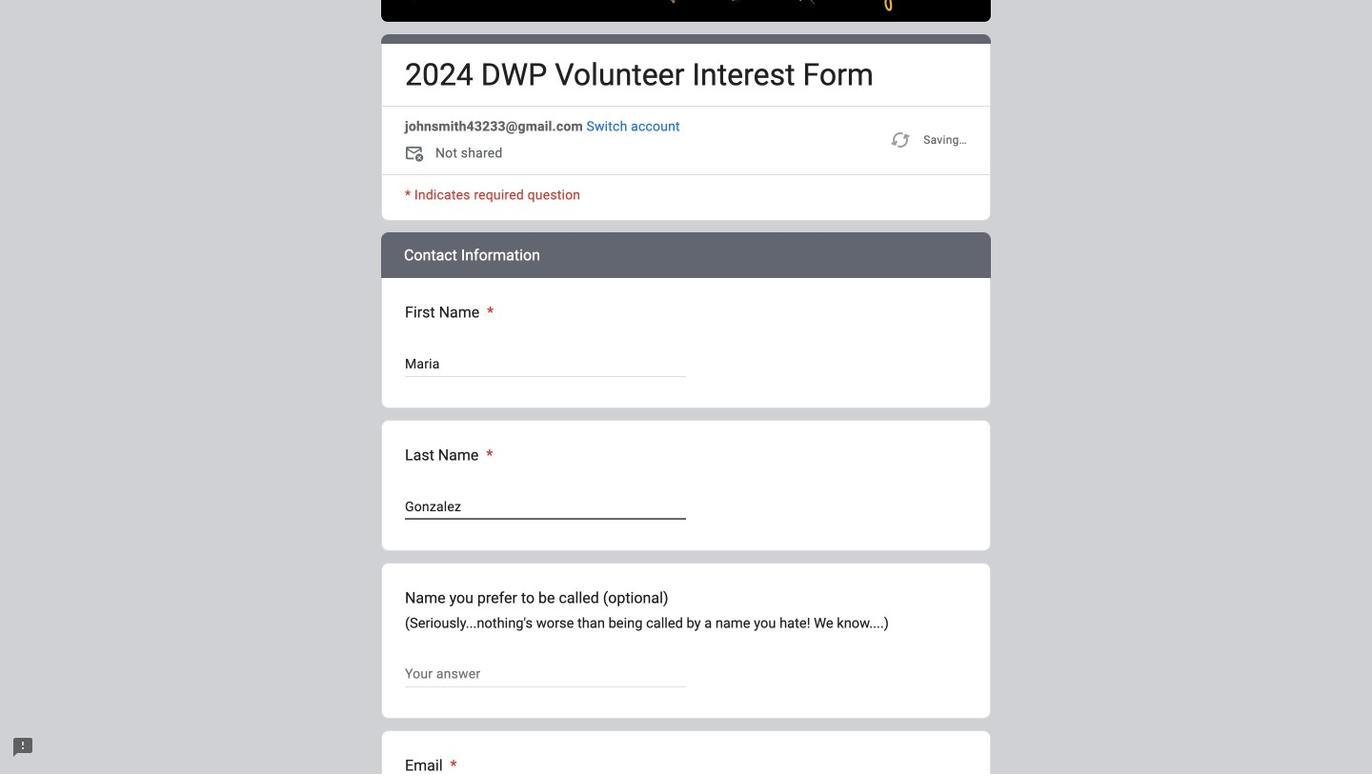 Task type: vqa. For each thing, say whether or not it's contained in the screenshot.
'Focus' IMAGE at the bottom right of the page
no



Task type: locate. For each thing, give the bounding box(es) containing it.
list
[[381, 233, 991, 775]]

status
[[889, 117, 967, 163]]

None text field
[[405, 353, 686, 376], [405, 496, 686, 518], [405, 353, 686, 376], [405, 496, 686, 518]]

report a problem to google image
[[11, 737, 34, 759]]

your email and google account are not part of your response image
[[405, 144, 435, 167]]

heading
[[405, 56, 874, 94], [381, 233, 991, 278], [405, 301, 494, 324], [405, 444, 493, 467], [405, 755, 457, 775]]

required question element
[[483, 301, 494, 324], [482, 444, 493, 467], [446, 755, 457, 775]]

None text field
[[405, 663, 686, 686]]



Task type: describe. For each thing, give the bounding box(es) containing it.
0 vertical spatial required question element
[[483, 301, 494, 324]]

your email and google account are not part of your response image
[[405, 144, 428, 167]]

2 vertical spatial required question element
[[446, 755, 457, 775]]

1 vertical spatial required question element
[[482, 444, 493, 467]]



